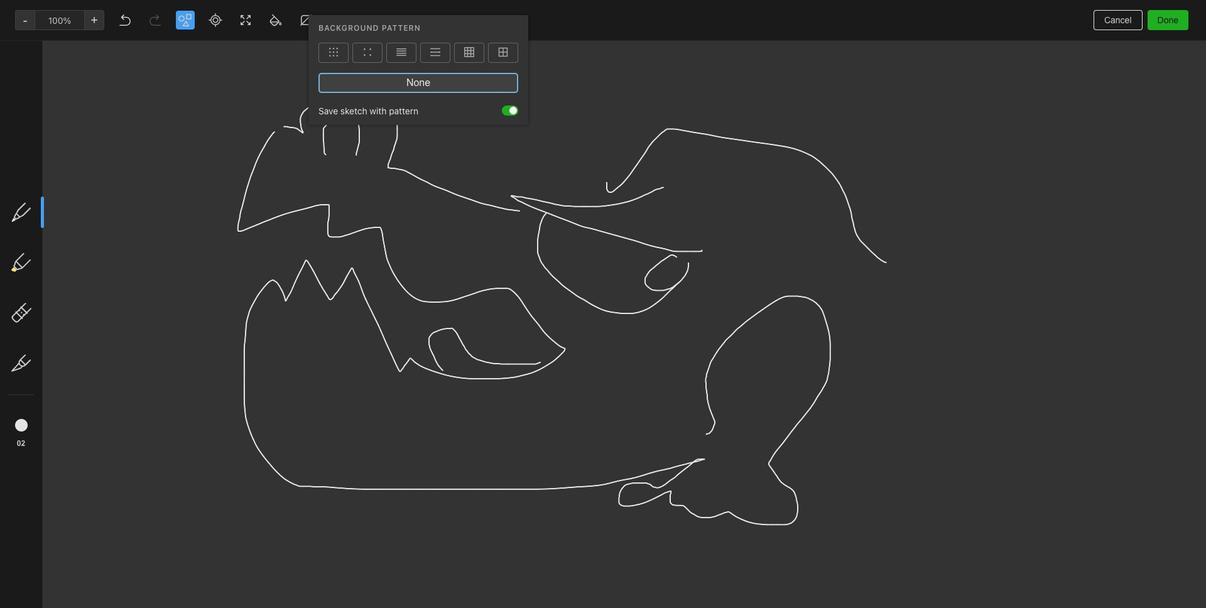 Task type: locate. For each thing, give the bounding box(es) containing it.
heading level image
[[219, 35, 283, 53]]

font family image
[[286, 35, 354, 53]]

you
[[1106, 10, 1120, 20]]

only you
[[1087, 10, 1120, 20]]

alignment image
[[603, 35, 634, 53]]

first
[[54, 10, 71, 20]]

more image
[[741, 35, 780, 53]]

first notebook
[[54, 10, 110, 20]]

font size image
[[357, 35, 388, 53]]

highlight image
[[483, 35, 513, 53]]



Task type: vqa. For each thing, say whether or not it's contained in the screenshot.
Edit search icon
no



Task type: describe. For each thing, give the bounding box(es) containing it.
insert image
[[8, 35, 65, 53]]

share button
[[1130, 5, 1176, 25]]

notebook
[[73, 10, 110, 20]]

note window element
[[0, 0, 1206, 608]]

font color image
[[391, 35, 423, 53]]

collapse note image
[[9, 8, 24, 23]]

first notebook button
[[38, 6, 115, 24]]

Note Editor text field
[[0, 0, 1206, 608]]

only
[[1087, 10, 1104, 20]]

share
[[1141, 9, 1165, 20]]



